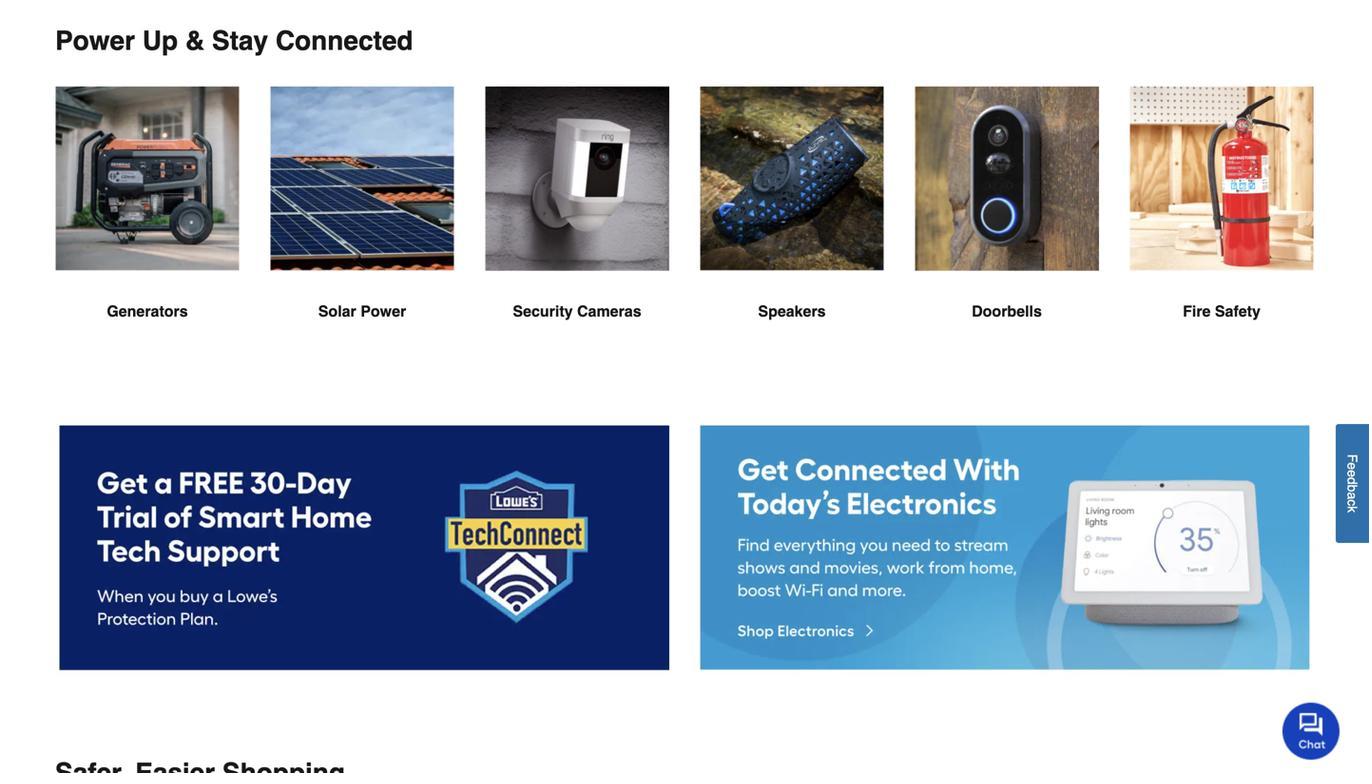 Task type: describe. For each thing, give the bounding box(es) containing it.
connected
[[276, 26, 413, 56]]

f e e d b a c k
[[1345, 454, 1360, 513]]

solar power link
[[270, 86, 455, 368]]

fire safety
[[1183, 302, 1261, 320]]

a generac generator on wheels outside of a home. image
[[55, 86, 240, 270]]

safety
[[1215, 302, 1261, 320]]

get a free 30-day trial of smart home tech support when you buy a lowe's protection plan. image
[[59, 425, 669, 670]]

fire
[[1183, 302, 1211, 320]]

f e e d b a c k button
[[1336, 424, 1369, 543]]

0 horizontal spatial power
[[55, 26, 135, 56]]

&
[[185, 26, 205, 56]]

a smart doorbell with camera. image
[[915, 86, 1099, 271]]

solar power
[[318, 302, 406, 320]]



Task type: vqa. For each thing, say whether or not it's contained in the screenshot.
from
no



Task type: locate. For each thing, give the bounding box(es) containing it.
f
[[1345, 454, 1360, 462]]

stay
[[212, 26, 268, 56]]

cameras
[[577, 302, 641, 320]]

find everything you need to stream shows and movies, work from home, boost wi-fi and more. image
[[700, 425, 1310, 670]]

1 vertical spatial power
[[361, 302, 406, 320]]

speakers link
[[700, 86, 884, 368]]

power right 'solar'
[[361, 302, 406, 320]]

0 vertical spatial power
[[55, 26, 135, 56]]

up
[[142, 26, 178, 56]]

security cameras link
[[485, 86, 669, 368]]

doorbells
[[972, 302, 1042, 320]]

generators
[[107, 302, 188, 320]]

power inside the solar power link
[[361, 302, 406, 320]]

security cameras
[[513, 302, 641, 320]]

e up b
[[1345, 470, 1360, 477]]

a waterproof portable speaker. image
[[700, 86, 884, 270]]

solar
[[318, 302, 356, 320]]

1 horizontal spatial power
[[361, 302, 406, 320]]

e up d
[[1345, 462, 1360, 470]]

e
[[1345, 462, 1360, 470], [1345, 470, 1360, 477]]

d
[[1345, 477, 1360, 485]]

power up & stay connected
[[55, 26, 413, 56]]

1 e from the top
[[1345, 462, 1360, 470]]

a red fire extinguisher. image
[[1130, 86, 1314, 270]]

b
[[1345, 485, 1360, 492]]

security
[[513, 302, 573, 320]]

speakers
[[758, 302, 826, 320]]

generators link
[[55, 86, 240, 368]]

a
[[1345, 492, 1360, 499]]

a ring security camera. image
[[485, 86, 669, 271]]

power left "up"
[[55, 26, 135, 56]]

2 e from the top
[[1345, 470, 1360, 477]]

fire safety link
[[1130, 86, 1314, 368]]

power
[[55, 26, 135, 56], [361, 302, 406, 320]]

c
[[1345, 499, 1360, 506]]

solar power panels on a red tiled roof. image
[[270, 86, 455, 270]]

doorbells link
[[915, 86, 1099, 368]]

chat invite button image
[[1283, 702, 1341, 760]]

k
[[1345, 506, 1360, 513]]



